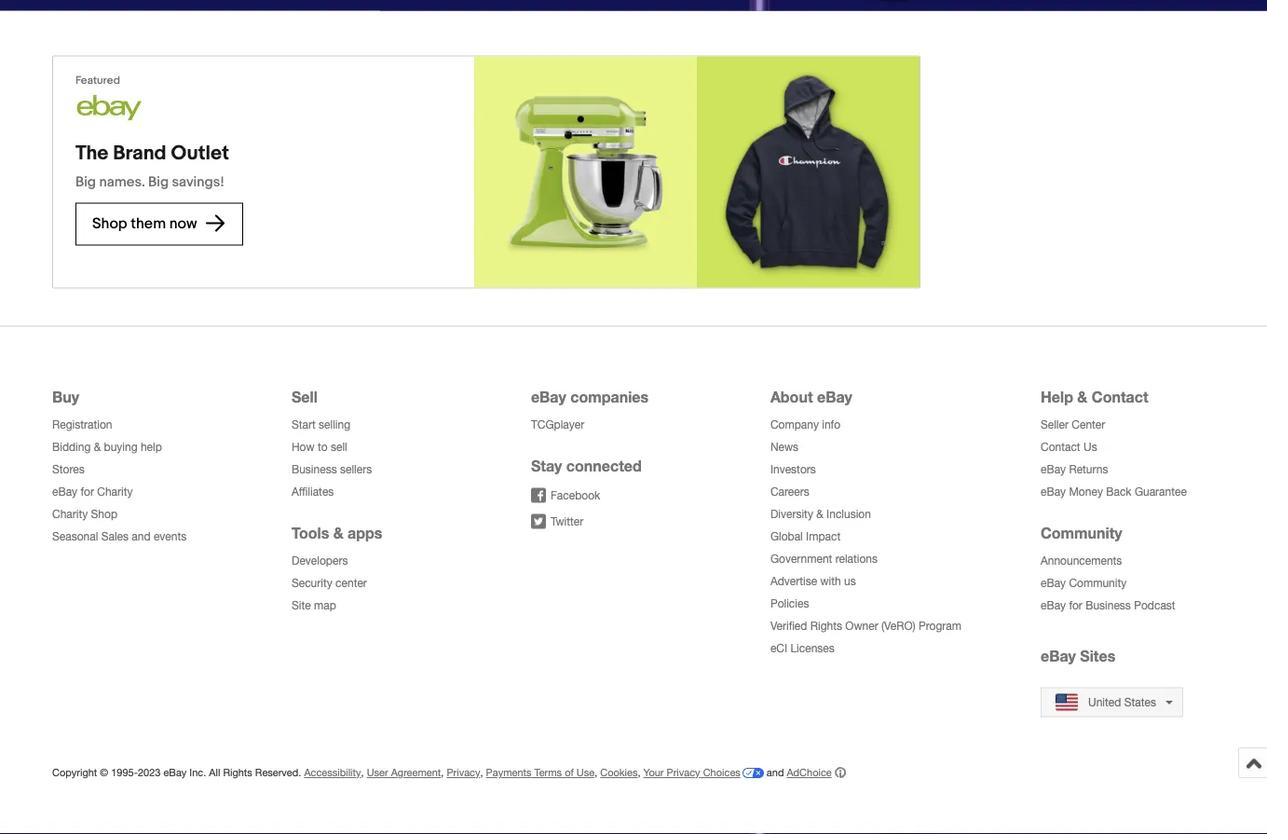 Task type: describe. For each thing, give the bounding box(es) containing it.
ebay down announcements "link"
[[1041, 577, 1066, 590]]

apps
[[348, 524, 382, 542]]

ebay money back guarantee link
[[1041, 486, 1187, 499]]

privacy link
[[447, 767, 480, 779]]

contact for &
[[1092, 388, 1149, 406]]

names.
[[99, 174, 145, 191]]

connected
[[566, 457, 642, 475]]

center
[[336, 577, 367, 590]]

careers
[[771, 486, 809, 499]]

facebook
[[551, 489, 600, 502]]

1 big from the left
[[75, 174, 96, 191]]

them
[[131, 215, 166, 233]]

united states button
[[1041, 688, 1183, 718]]

adchoice link
[[787, 767, 846, 779]]

cookies link
[[600, 767, 638, 779]]

5 , from the left
[[638, 767, 641, 779]]

us
[[844, 575, 856, 588]]

guarantee
[[1135, 486, 1187, 499]]

companies
[[571, 388, 649, 406]]

2023
[[138, 767, 161, 779]]

map
[[314, 599, 336, 612]]

agreement
[[391, 767, 441, 779]]

returns
[[1069, 463, 1108, 476]]

tcgplayer link
[[531, 419, 585, 432]]

& inside company info news investors careers diversity & inclusion global impact government relations advertise with us policies verified rights owner (vero) program eci licenses
[[817, 508, 824, 521]]

and inside registration bidding & buying help stores ebay for charity charity shop seasonal sales and events
[[132, 530, 151, 543]]

inc.
[[190, 767, 206, 779]]

buy
[[52, 388, 79, 406]]

buy link
[[52, 388, 79, 406]]

company
[[771, 419, 819, 432]]

tcgplayer
[[531, 419, 585, 432]]

for inside announcements ebay community ebay for business podcast
[[1069, 599, 1083, 612]]

start selling how to sell business sellers affiliates
[[292, 419, 372, 499]]

start selling link
[[292, 419, 350, 432]]

developers link
[[292, 555, 348, 568]]

business for how
[[292, 463, 337, 476]]

impact
[[806, 530, 841, 543]]

ebay community link
[[1041, 577, 1127, 590]]

terms
[[534, 767, 562, 779]]

registration link
[[52, 419, 112, 432]]

1 vertical spatial and
[[767, 767, 784, 779]]

charity shop link
[[52, 508, 117, 521]]

seasonal sales and events link
[[52, 530, 187, 543]]

facebook link
[[531, 488, 600, 503]]

developers security center site map
[[292, 555, 367, 612]]

diversity & inclusion link
[[771, 508, 871, 521]]

community inside announcements ebay community ebay for business podcast
[[1069, 577, 1127, 590]]

ebay for charity link
[[52, 486, 133, 499]]

©
[[100, 767, 108, 779]]

how to sell link
[[292, 441, 347, 454]]

announcements
[[1041, 555, 1122, 568]]

licenses
[[791, 642, 835, 655]]

company info news investors careers diversity & inclusion global impact government relations advertise with us policies verified rights owner (vero) program eci licenses
[[771, 419, 962, 655]]

about
[[771, 388, 813, 406]]

diversity
[[771, 508, 813, 521]]

verified
[[771, 620, 807, 633]]

footer containing buy
[[43, 337, 1225, 817]]

site map link
[[292, 599, 336, 612]]

1 privacy from the left
[[447, 767, 480, 779]]

stay connected
[[531, 457, 642, 475]]

government relations link
[[771, 553, 878, 566]]

investors
[[771, 463, 816, 476]]

& left apps
[[333, 524, 344, 542]]

help
[[1041, 388, 1073, 406]]

how
[[292, 441, 315, 454]]

united
[[1088, 696, 1121, 709]]

help
[[141, 441, 162, 454]]

and adchoice
[[764, 767, 832, 779]]

company info link
[[771, 419, 841, 432]]

announcements link
[[1041, 555, 1122, 568]]

user agreement link
[[367, 767, 441, 779]]

stay
[[531, 457, 562, 475]]

accessibility
[[304, 767, 361, 779]]

selling
[[319, 419, 350, 432]]

ebay down ebay returns link
[[1041, 486, 1066, 499]]

ebay up info
[[817, 388, 853, 406]]



Task type: locate. For each thing, give the bounding box(es) containing it.
0 vertical spatial community
[[1041, 524, 1123, 542]]

tools
[[292, 524, 329, 542]]

and left adchoice at the right of page
[[767, 767, 784, 779]]

stores link
[[52, 463, 84, 476]]

& left buying
[[94, 441, 101, 454]]

affiliates link
[[292, 486, 334, 499]]

& right help
[[1078, 388, 1088, 406]]

1 vertical spatial shop
[[91, 508, 117, 521]]

0 vertical spatial shop
[[92, 215, 127, 233]]

adchoice
[[787, 767, 832, 779]]

investors link
[[771, 463, 816, 476]]

2 privacy from the left
[[667, 767, 700, 779]]

charity
[[97, 486, 133, 499], [52, 508, 88, 521]]

now
[[169, 215, 197, 233]]

rights right all
[[223, 767, 252, 779]]

brand
[[113, 142, 166, 166]]

charity up seasonal
[[52, 508, 88, 521]]

verified rights owner (vero) program link
[[771, 620, 962, 633]]

eci licenses link
[[771, 642, 835, 655]]

2 big from the left
[[148, 174, 169, 191]]

government
[[771, 553, 833, 566]]

community up announcements on the bottom of page
[[1041, 524, 1123, 542]]

0 vertical spatial and
[[132, 530, 151, 543]]

help & contact
[[1041, 388, 1149, 406]]

featured
[[75, 74, 120, 87]]

1 vertical spatial contact
[[1041, 441, 1081, 454]]

ebay left sites
[[1041, 647, 1076, 665]]

1 horizontal spatial for
[[1069, 599, 1083, 612]]

contact us link
[[1041, 441, 1097, 454]]

big down brand
[[148, 174, 169, 191]]

news
[[771, 441, 799, 454]]

ebay
[[531, 388, 566, 406], [817, 388, 853, 406], [1041, 463, 1066, 476], [52, 486, 77, 499], [1041, 486, 1066, 499], [1041, 577, 1066, 590], [1041, 599, 1066, 612], [1041, 647, 1076, 665], [164, 767, 187, 779]]

center
[[1072, 419, 1106, 432]]

community
[[1041, 524, 1123, 542], [1069, 577, 1127, 590]]

business inside announcements ebay community ebay for business podcast
[[1086, 599, 1131, 612]]

privacy right your on the right bottom
[[667, 767, 700, 779]]

contact up center
[[1092, 388, 1149, 406]]

ebay down stores
[[52, 486, 77, 499]]

sites
[[1080, 647, 1116, 665]]

1 vertical spatial community
[[1069, 577, 1127, 590]]

ebay inside registration bidding & buying help stores ebay for charity charity shop seasonal sales and events
[[52, 486, 77, 499]]

business for community
[[1086, 599, 1131, 612]]

, left your on the right bottom
[[638, 767, 641, 779]]

0 horizontal spatial big
[[75, 174, 96, 191]]

sales
[[101, 530, 129, 543]]

accessibility link
[[304, 767, 361, 779]]

sell
[[292, 388, 318, 406]]

1 vertical spatial for
[[1069, 599, 1083, 612]]

to
[[318, 441, 328, 454]]

program
[[919, 620, 962, 633]]

, left user
[[361, 767, 364, 779]]

shop left them
[[92, 215, 127, 233]]

1 horizontal spatial and
[[767, 767, 784, 779]]

security center link
[[292, 577, 367, 590]]

0 horizontal spatial contact
[[1041, 441, 1081, 454]]

registration bidding & buying help stores ebay for charity charity shop seasonal sales and events
[[52, 419, 187, 543]]

ebay left inc.
[[164, 767, 187, 779]]

and right sales
[[132, 530, 151, 543]]

sell
[[331, 441, 347, 454]]

community up ebay for business podcast link
[[1069, 577, 1127, 590]]

owner
[[846, 620, 878, 633]]

copyright
[[52, 767, 97, 779]]

1 horizontal spatial contact
[[1092, 388, 1149, 406]]

for up charity shop link
[[81, 486, 94, 499]]

0 horizontal spatial business
[[292, 463, 337, 476]]

ebay companies
[[531, 388, 649, 406]]

1 horizontal spatial charity
[[97, 486, 133, 499]]

the brand outlet main content
[[0, 0, 1267, 326]]

twitter link
[[531, 515, 584, 529]]

business inside start selling how to sell business sellers affiliates
[[292, 463, 337, 476]]

&
[[1078, 388, 1088, 406], [94, 441, 101, 454], [817, 508, 824, 521], [333, 524, 344, 542]]

, left payments
[[480, 767, 483, 779]]

united states
[[1088, 696, 1156, 709]]

0 vertical spatial rights
[[811, 620, 842, 633]]

seasonal
[[52, 530, 98, 543]]

3 , from the left
[[480, 767, 483, 779]]

contact down seller
[[1041, 441, 1081, 454]]

money
[[1069, 486, 1103, 499]]

seller center contact us ebay returns ebay money back guarantee
[[1041, 419, 1187, 499]]

1 vertical spatial charity
[[52, 508, 88, 521]]

ebay sites
[[1041, 647, 1116, 665]]

advertise with us link
[[771, 575, 856, 588]]

rights
[[811, 620, 842, 633], [223, 767, 252, 779]]

1 vertical spatial rights
[[223, 767, 252, 779]]

back
[[1106, 486, 1132, 499]]

all
[[209, 767, 220, 779]]

0 horizontal spatial rights
[[223, 767, 252, 779]]

0 vertical spatial charity
[[97, 486, 133, 499]]

states
[[1124, 696, 1156, 709]]

rights inside company info news investors careers diversity & inclusion global impact government relations advertise with us policies verified rights owner (vero) program eci licenses
[[811, 620, 842, 633]]

shop inside registration bidding & buying help stores ebay for charity charity shop seasonal sales and events
[[91, 508, 117, 521]]

bidding & buying help link
[[52, 441, 162, 454]]

1 horizontal spatial rights
[[811, 620, 842, 633]]

, left privacy link
[[441, 767, 444, 779]]

affiliates
[[292, 486, 334, 499]]

relations
[[836, 553, 878, 566]]

advertise
[[771, 575, 817, 588]]

ebay down ebay community link
[[1041, 599, 1066, 612]]

& up impact
[[817, 508, 824, 521]]

big down the
[[75, 174, 96, 191]]

business up affiliates
[[292, 463, 337, 476]]

your privacy choices link
[[643, 767, 764, 779]]

0 horizontal spatial privacy
[[447, 767, 480, 779]]

bidding
[[52, 441, 91, 454]]

shop
[[92, 215, 127, 233], [91, 508, 117, 521]]

announcements ebay community ebay for business podcast
[[1041, 555, 1176, 612]]

1 horizontal spatial big
[[148, 174, 169, 191]]

security
[[292, 577, 332, 590]]

0 vertical spatial business
[[292, 463, 337, 476]]

ebay up tcgplayer
[[531, 388, 566, 406]]

charity up charity shop link
[[97, 486, 133, 499]]

payments terms of use link
[[486, 767, 595, 779]]

1 , from the left
[[361, 767, 364, 779]]

global impact link
[[771, 530, 841, 543]]

1 vertical spatial business
[[1086, 599, 1131, 612]]

careers link
[[771, 486, 809, 499]]

footer
[[43, 337, 1225, 817]]

2 , from the left
[[441, 767, 444, 779]]

events
[[154, 530, 187, 543]]

about ebay
[[771, 388, 853, 406]]

business down ebay community link
[[1086, 599, 1131, 612]]

global
[[771, 530, 803, 543]]

podcast
[[1134, 599, 1176, 612]]

1995-
[[111, 767, 138, 779]]

stores
[[52, 463, 84, 476]]

1 horizontal spatial business
[[1086, 599, 1131, 612]]

contact for center
[[1041, 441, 1081, 454]]

us
[[1084, 441, 1097, 454]]

0 horizontal spatial and
[[132, 530, 151, 543]]

developers
[[292, 555, 348, 568]]

0 vertical spatial for
[[81, 486, 94, 499]]

cookies
[[600, 767, 638, 779]]

ebay returns link
[[1041, 463, 1108, 476]]

for inside registration bidding & buying help stores ebay for charity charity shop seasonal sales and events
[[81, 486, 94, 499]]

0 horizontal spatial charity
[[52, 508, 88, 521]]

seller center link
[[1041, 419, 1106, 432]]

shop inside the brand outlet main content
[[92, 215, 127, 233]]

4 , from the left
[[595, 767, 598, 779]]

rights up licenses
[[811, 620, 842, 633]]

, left cookies
[[595, 767, 598, 779]]

business sellers link
[[292, 463, 372, 476]]

1 horizontal spatial privacy
[[667, 767, 700, 779]]

ebay for business podcast link
[[1041, 599, 1176, 612]]

for down ebay community link
[[1069, 599, 1083, 612]]

big
[[75, 174, 96, 191], [148, 174, 169, 191]]

start
[[292, 419, 316, 432]]

contact inside 'seller center contact us ebay returns ebay money back guarantee'
[[1041, 441, 1081, 454]]

policies link
[[771, 597, 809, 611]]

0 vertical spatial contact
[[1092, 388, 1149, 406]]

site
[[292, 599, 311, 612]]

seller
[[1041, 419, 1069, 432]]

savings!
[[172, 174, 224, 191]]

0 horizontal spatial for
[[81, 486, 94, 499]]

privacy left payments
[[447, 767, 480, 779]]

ebay down contact us link
[[1041, 463, 1066, 476]]

choices
[[703, 767, 741, 779]]

& inside registration bidding & buying help stores ebay for charity charity shop seasonal sales and events
[[94, 441, 101, 454]]

of
[[565, 767, 574, 779]]

use
[[577, 767, 595, 779]]

shop up sales
[[91, 508, 117, 521]]

your
[[643, 767, 664, 779]]

registration
[[52, 419, 112, 432]]

inclusion
[[827, 508, 871, 521]]



Task type: vqa. For each thing, say whether or not it's contained in the screenshot.
ITEM associated with your
no



